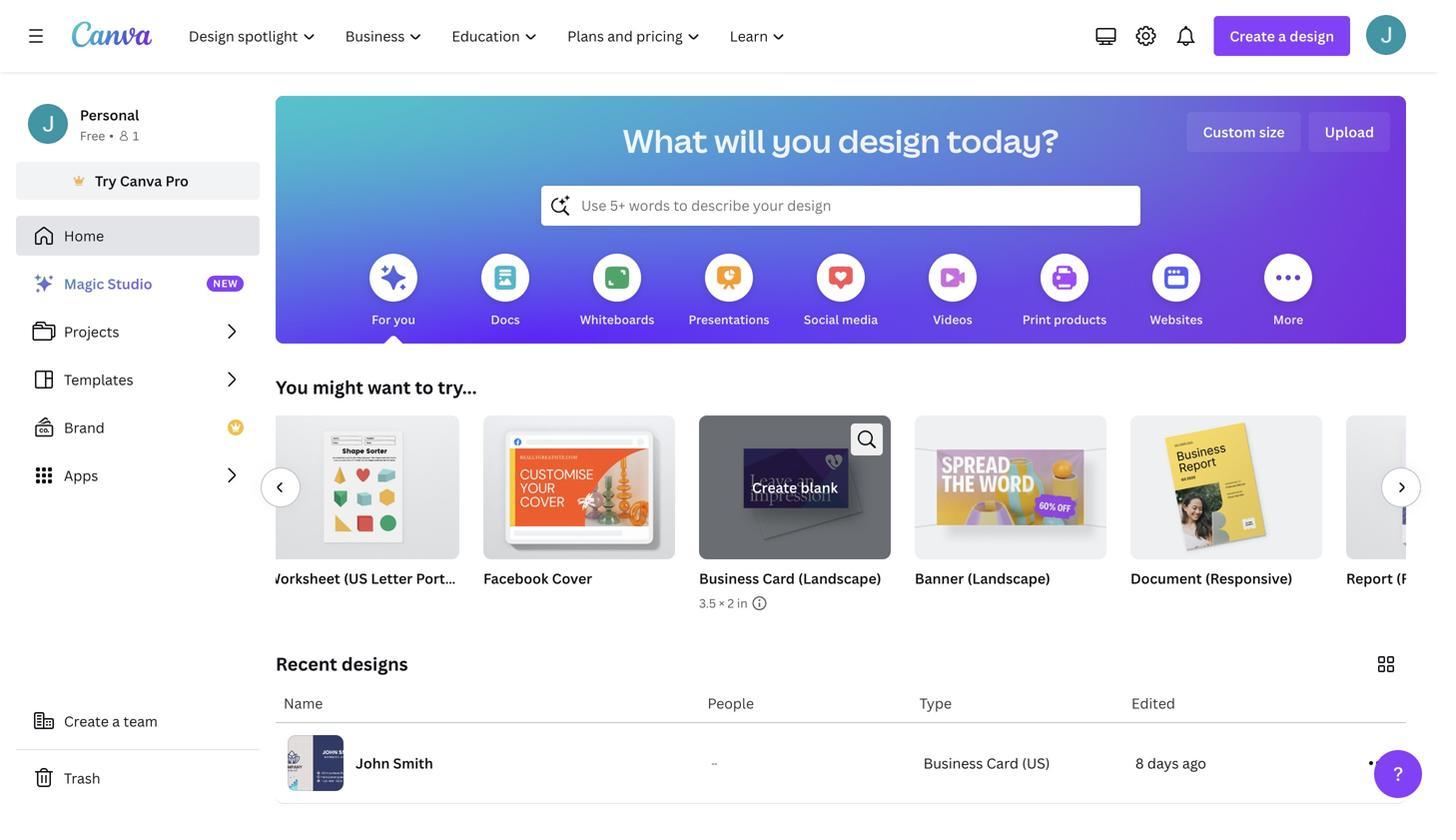 Task type: locate. For each thing, give the bounding box(es) containing it.
business
[[699, 569, 759, 588], [924, 754, 983, 773]]

custom size button
[[1187, 112, 1301, 152]]

0 horizontal spatial design
[[838, 119, 940, 162]]

1 horizontal spatial you
[[772, 119, 832, 162]]

websites
[[1150, 311, 1203, 328]]

0 vertical spatial card
[[763, 569, 795, 588]]

0 horizontal spatial card
[[763, 569, 795, 588]]

recent designs
[[276, 652, 408, 676]]

2 horizontal spatial create
[[1230, 26, 1275, 45]]

create left "team"
[[64, 712, 109, 731]]

group for cover
[[484, 408, 675, 559]]

brand
[[64, 418, 105, 437]]

create up custom size
[[1230, 26, 1275, 45]]

name
[[284, 694, 323, 713]]

0 vertical spatial a
[[1279, 26, 1287, 45]]

2 vertical spatial create
[[64, 712, 109, 731]]

document (responsive) group
[[1131, 408, 1323, 613]]

projects
[[64, 322, 119, 341]]

create a team
[[64, 712, 158, 731]]

upload button
[[1309, 112, 1391, 152]]

designs
[[342, 652, 408, 676]]

a for design
[[1279, 26, 1287, 45]]

john smith
[[356, 754, 433, 773]]

canva
[[120, 171, 162, 190]]

group up cover
[[484, 408, 675, 559]]

•
[[109, 127, 114, 144]]

create blank
[[752, 478, 838, 497]]

1 horizontal spatial business
[[924, 754, 983, 773]]

brand link
[[16, 408, 260, 448]]

2 (landscape) from the left
[[968, 569, 1051, 588]]

group up banner (landscape) at the bottom of the page
[[915, 408, 1107, 559]]

group up report (respo
[[1347, 416, 1439, 559]]

worksheet (us letter portrait) group
[[268, 408, 474, 613]]

(landscape) down blank
[[798, 569, 882, 588]]

list
[[16, 264, 260, 496]]

group inside worksheet (us letter portrait) group
[[268, 408, 460, 559]]

websites button
[[1150, 240, 1203, 344]]

try canva pro
[[95, 171, 189, 190]]

a left "team"
[[112, 712, 120, 731]]

business card (landscape)
[[699, 569, 882, 588]]

0 horizontal spatial business
[[699, 569, 759, 588]]

create inside group
[[752, 478, 798, 497]]

try
[[95, 171, 117, 190]]

presentations button
[[689, 240, 770, 344]]

home link
[[16, 216, 260, 256]]

design
[[1290, 26, 1335, 45], [838, 119, 940, 162]]

business inside group
[[699, 569, 759, 588]]

0 vertical spatial business
[[699, 569, 759, 588]]

cover
[[552, 569, 592, 588]]

group for (us
[[268, 408, 460, 559]]

1 horizontal spatial a
[[1279, 26, 1287, 45]]

you right will
[[772, 119, 832, 162]]

8
[[1136, 754, 1144, 773]]

(landscape) right banner
[[968, 569, 1051, 588]]

card up 3.5 × 2 in button
[[763, 569, 795, 588]]

templates link
[[16, 360, 260, 400]]

1 (landscape) from the left
[[798, 569, 882, 588]]

card left (us)
[[987, 754, 1019, 773]]

you
[[276, 375, 308, 400]]

you might want to try...
[[276, 375, 477, 400]]

0 vertical spatial create
[[1230, 26, 1275, 45]]

a
[[1279, 26, 1287, 45], [112, 712, 120, 731]]

create inside button
[[64, 712, 109, 731]]

you right the for
[[394, 311, 415, 328]]

business up the 2
[[699, 569, 759, 588]]

design left john smith "image"
[[1290, 26, 1335, 45]]

None search field
[[541, 186, 1141, 226]]

create inside dropdown button
[[1230, 26, 1275, 45]]

0 horizontal spatial create
[[64, 712, 109, 731]]

a inside dropdown button
[[1279, 26, 1287, 45]]

3.5 × 2 in button
[[699, 593, 768, 613]]

0 vertical spatial design
[[1290, 26, 1335, 45]]

card
[[763, 569, 795, 588], [987, 754, 1019, 773]]

john
[[356, 754, 390, 773]]

create left blank
[[752, 478, 798, 497]]

0 vertical spatial you
[[772, 119, 832, 162]]

1 horizontal spatial (landscape)
[[968, 569, 1051, 588]]

card inside group
[[763, 569, 795, 588]]

(landscape) inside group
[[798, 569, 882, 588]]

products
[[1054, 311, 1107, 328]]

1 vertical spatial a
[[112, 712, 120, 731]]

0 horizontal spatial (landscape)
[[798, 569, 882, 588]]

(landscape) inside group
[[968, 569, 1051, 588]]

(landscape)
[[798, 569, 882, 588], [968, 569, 1051, 588]]

1 vertical spatial create
[[752, 478, 798, 497]]

-
[[712, 758, 715, 769], [715, 758, 718, 769]]

a up size
[[1279, 26, 1287, 45]]

1 horizontal spatial create
[[752, 478, 798, 497]]

1 horizontal spatial card
[[987, 754, 1019, 773]]

1 - from the left
[[712, 758, 715, 769]]

1 vertical spatial you
[[394, 311, 415, 328]]

for
[[372, 311, 391, 328]]

0 horizontal spatial a
[[112, 712, 120, 731]]

banner (landscape)
[[915, 569, 1051, 588]]

banner (landscape) group
[[915, 408, 1107, 613]]

more
[[1274, 311, 1304, 328]]

today?
[[947, 119, 1059, 162]]

letter
[[371, 569, 413, 588]]

(respo
[[1397, 569, 1439, 588]]

social
[[804, 311, 839, 328]]

business down the type
[[924, 754, 983, 773]]

1 vertical spatial card
[[987, 754, 1019, 773]]

try...
[[438, 375, 477, 400]]

1 vertical spatial business
[[924, 754, 983, 773]]

size
[[1260, 122, 1285, 141]]

john smith image
[[1367, 15, 1407, 55]]

1 horizontal spatial design
[[1290, 26, 1335, 45]]

group for (responsive)
[[1131, 408, 1323, 559]]

create
[[1230, 26, 1275, 45], [752, 478, 798, 497], [64, 712, 109, 731]]

will
[[714, 119, 766, 162]]

print
[[1023, 311, 1051, 328]]

group up worksheet (us letter portrait)
[[268, 408, 460, 559]]

you
[[772, 119, 832, 162], [394, 311, 415, 328]]

free •
[[80, 127, 114, 144]]

worksheet
[[268, 569, 340, 588]]

×
[[719, 595, 725, 611]]

a for team
[[112, 712, 120, 731]]

0 horizontal spatial you
[[394, 311, 415, 328]]

facebook cover
[[484, 569, 592, 588]]

group up the document (responsive)
[[1131, 408, 1323, 559]]

magic studio
[[64, 274, 152, 293]]

custom
[[1203, 122, 1256, 141]]

in
[[737, 595, 748, 611]]

design up search search field
[[838, 119, 940, 162]]

type
[[920, 694, 952, 713]]

create for create blank
[[752, 478, 798, 497]]

2
[[728, 595, 734, 611]]

ago
[[1183, 754, 1207, 773]]

group
[[268, 408, 460, 559], [484, 408, 675, 559], [915, 408, 1107, 559], [1131, 408, 1323, 559], [1347, 416, 1439, 559]]

a inside button
[[112, 712, 120, 731]]



Task type: vqa. For each thing, say whether or not it's contained in the screenshot.
the Students
no



Task type: describe. For each thing, give the bounding box(es) containing it.
you inside for you button
[[394, 311, 415, 328]]

Search search field
[[581, 187, 1101, 225]]

whiteboards button
[[580, 240, 655, 344]]

might
[[313, 375, 364, 400]]

portrait)
[[416, 569, 474, 588]]

3.5
[[699, 595, 716, 611]]

personal
[[80, 105, 139, 124]]

templates
[[64, 370, 133, 389]]

--
[[712, 758, 718, 769]]

2 - from the left
[[715, 758, 718, 769]]

free
[[80, 127, 105, 144]]

create for create a team
[[64, 712, 109, 731]]

people
[[708, 694, 754, 713]]

media
[[842, 311, 878, 328]]

social media button
[[804, 240, 878, 344]]

(responsive)
[[1206, 569, 1293, 588]]

design inside dropdown button
[[1290, 26, 1335, 45]]

create for create a design
[[1230, 26, 1275, 45]]

create a team button
[[16, 701, 260, 741]]

create blank group
[[699, 416, 892, 559]]

print products
[[1023, 311, 1107, 328]]

top level navigation element
[[176, 16, 803, 56]]

edited
[[1132, 694, 1176, 713]]

docs button
[[482, 240, 529, 344]]

smith
[[393, 754, 433, 773]]

what will you design today?
[[623, 119, 1059, 162]]

new
[[213, 277, 238, 290]]

projects link
[[16, 312, 260, 352]]

home
[[64, 226, 104, 245]]

try canva pro button
[[16, 162, 260, 200]]

business card (landscape) group
[[699, 416, 892, 613]]

(us
[[344, 569, 368, 588]]

apps
[[64, 466, 98, 485]]

business for business card (landscape)
[[699, 569, 759, 588]]

worksheet (us letter portrait)
[[268, 569, 474, 588]]

3.5 × 2 in
[[699, 595, 748, 611]]

more button
[[1265, 240, 1313, 344]]

team
[[123, 712, 158, 731]]

business card (us)
[[924, 754, 1050, 773]]

1 vertical spatial design
[[838, 119, 940, 162]]

create a design button
[[1214, 16, 1351, 56]]

group for (landscape)
[[915, 408, 1107, 559]]

whiteboards
[[580, 311, 655, 328]]

business for business card (us)
[[924, 754, 983, 773]]

banner
[[915, 569, 964, 588]]

report
[[1347, 569, 1393, 588]]

what
[[623, 119, 708, 162]]

want
[[368, 375, 411, 400]]

create a design
[[1230, 26, 1335, 45]]

group for (respo
[[1347, 416, 1439, 559]]

1
[[133, 127, 139, 144]]

print products button
[[1023, 240, 1107, 344]]

list containing magic studio
[[16, 264, 260, 496]]

custom size
[[1203, 122, 1285, 141]]

report (responsive) group
[[1347, 416, 1439, 613]]

(us)
[[1022, 754, 1050, 773]]

card for (landscape)
[[763, 569, 795, 588]]

upload
[[1325, 122, 1375, 141]]

for you
[[372, 311, 415, 328]]

card for (us)
[[987, 754, 1019, 773]]

days
[[1148, 754, 1179, 773]]

studio
[[108, 274, 152, 293]]

trash link
[[16, 758, 260, 798]]

for you button
[[370, 240, 418, 344]]

magic
[[64, 274, 104, 293]]

presentations
[[689, 311, 770, 328]]

to
[[415, 375, 434, 400]]

facebook cover group
[[484, 408, 675, 613]]

docs
[[491, 311, 520, 328]]

document (responsive)
[[1131, 569, 1293, 588]]

pro
[[165, 171, 189, 190]]

report (respo
[[1347, 569, 1439, 588]]

social media
[[804, 311, 878, 328]]

8 days ago
[[1136, 754, 1207, 773]]

document
[[1131, 569, 1202, 588]]

videos button
[[929, 240, 977, 344]]

blank
[[801, 478, 838, 497]]

apps link
[[16, 456, 260, 496]]

facebook
[[484, 569, 549, 588]]

trash
[[64, 769, 101, 788]]



